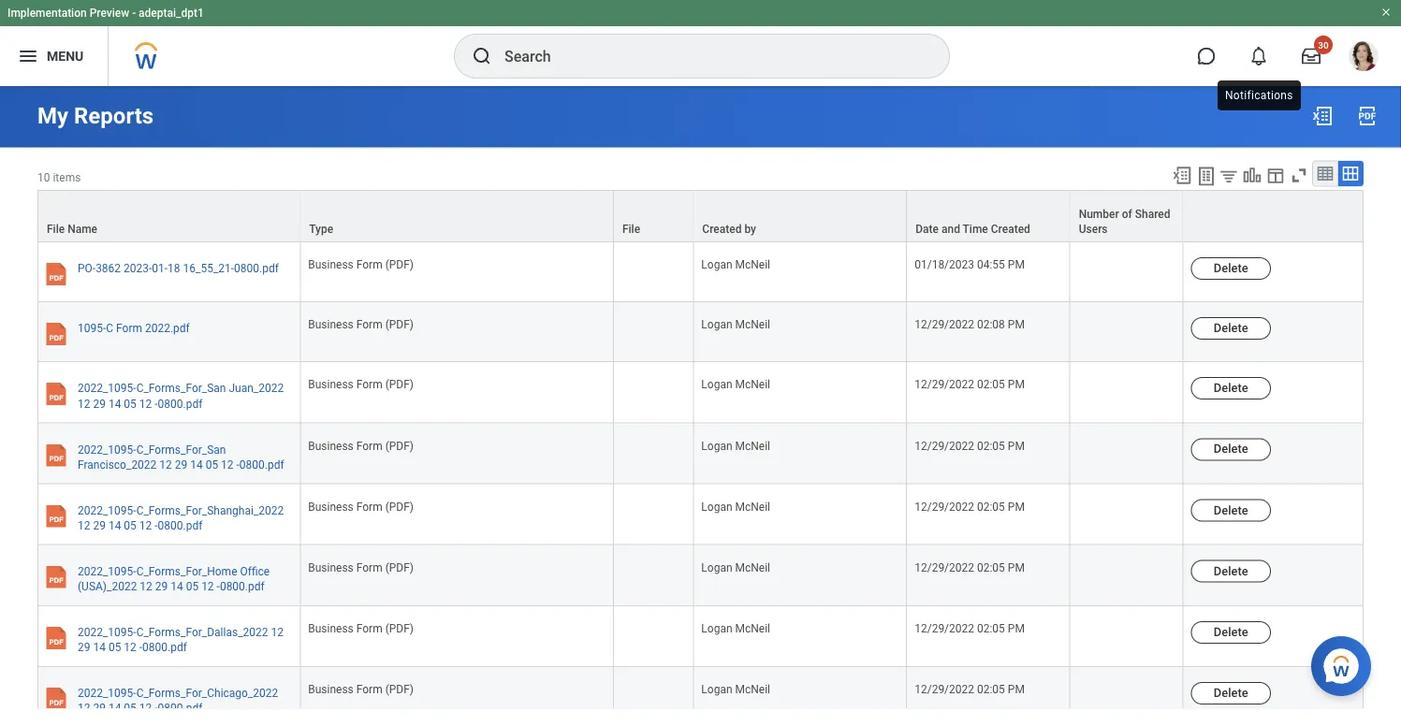 Task type: describe. For each thing, give the bounding box(es) containing it.
05 inside '2022_1095-c_forms_for_shanghai_2022 12 29 14 05 12 -0800.pdf'
[[124, 519, 136, 532]]

- inside 2022_1095-c_forms_for_chicago_2022 12 29 14 05 12 -0800.pdf
[[155, 702, 158, 715]]

shared
[[1135, 207, 1170, 220]]

logan mcneil for seventh "business form (pdf)" element
[[701, 622, 770, 635]]

c_forms_for_san for 2022_1095-c_forms_for_san
[[136, 382, 226, 395]]

3 business form (pdf) element from the top
[[308, 374, 414, 391]]

business form (pdf) for seventh "business form (pdf)" element
[[308, 622, 414, 635]]

delete for fifth delete button from the bottom
[[1214, 441, 1248, 455]]

date and time created button
[[907, 191, 1069, 241]]

my
[[37, 102, 68, 129]]

menu button
[[0, 26, 108, 86]]

1095-
[[78, 322, 106, 335]]

8 delete row from the top
[[37, 667, 1364, 726]]

click to view/edit grid preferences image
[[1265, 165, 1286, 186]]

5 logan from the top
[[701, 500, 732, 513]]

business form (pdf) for 5th "business form (pdf)" element from the top
[[308, 500, 414, 513]]

pm for first delete row from the top
[[1008, 258, 1025, 271]]

notifications
[[1225, 89, 1293, 102]]

14 inside 2022_1095-c_forms_for_san francisco_2022 12 29 14 05 12 -0800.pdf
[[190, 458, 203, 471]]

delete for first delete button from the top of the "my reports" main content
[[1214, 260, 1248, 275]]

mcneil for 8th "business form (pdf)" element from the bottom
[[735, 258, 770, 271]]

12/29/2022 02:08 pm
[[915, 318, 1025, 331]]

business for 3rd "business form (pdf)" element from the bottom
[[308, 561, 354, 574]]

3 logan from the top
[[701, 378, 732, 391]]

(usa)_2022
[[78, 580, 137, 593]]

2022_1095- for 2022_1095-c_forms_for_chicago_2022 12 29 14 05 12 -0800.pdf
[[78, 687, 136, 700]]

8 business form (pdf) element from the top
[[308, 679, 414, 696]]

5 business form (pdf) element from the top
[[308, 496, 414, 513]]

0800.pdf inside office (usa)_2022 12 29 14 05 12 -0800.pdf
[[220, 580, 265, 593]]

12/29/2022 02:05 pm for third delete row from the bottom
[[915, 561, 1025, 574]]

3862
[[96, 262, 121, 275]]

created by
[[702, 222, 756, 235]]

number of shared users button
[[1070, 191, 1183, 241]]

2 logan from the top
[[701, 318, 732, 331]]

francisco_2022
[[78, 458, 157, 471]]

mcneil for 1st "business form (pdf)" element from the bottom of the "my reports" main content
[[735, 683, 770, 696]]

form for 3rd "business form (pdf)" element from the bottom
[[356, 561, 383, 574]]

delete for 5th delete button from the top of the "my reports" main content
[[1214, 502, 1248, 516]]

form for 8th "business form (pdf)" element from the bottom
[[356, 258, 383, 271]]

30 button
[[1291, 36, 1333, 77]]

pm for fourth delete row from the bottom of the "my reports" main content
[[1008, 500, 1025, 513]]

4 delete row from the top
[[37, 423, 1364, 484]]

05 inside 2022_1095-c_forms_for_chicago_2022 12 29 14 05 12 -0800.pdf
[[124, 702, 136, 715]]

8 logan from the top
[[701, 683, 732, 696]]

6 delete button from the top
[[1191, 560, 1271, 582]]

c_forms_for_chicago_2022
[[136, 687, 278, 700]]

0800.pdf inside the 12 29 14 05 12 -0800.pdf
[[142, 641, 187, 654]]

12/29/2022 02:05 pm for 1st delete row from the bottom of the "my reports" main content
[[915, 683, 1025, 696]]

- inside "menu" banner
[[132, 7, 136, 20]]

implementation preview -   adeptai_dpt1
[[7, 7, 204, 20]]

juan_2022
[[229, 382, 284, 395]]

02:05 for third delete row from the bottom
[[977, 561, 1005, 574]]

1095-c form 2022.pdf link
[[78, 317, 190, 350]]

pm for 5th delete row from the bottom
[[1008, 439, 1025, 452]]

export to excel image
[[1172, 165, 1192, 186]]

c_forms_for_home
[[136, 565, 237, 578]]

02:05 for fourth delete row from the bottom of the "my reports" main content
[[977, 500, 1005, 513]]

(pdf) for seventh "business form (pdf)" element from the bottom
[[385, 318, 414, 331]]

notifications large image
[[1249, 47, 1268, 66]]

business form (pdf) for 5th "business form (pdf)" element from the bottom
[[308, 439, 414, 452]]

row inside "my reports" main content
[[37, 190, 1364, 242]]

fullscreen image
[[1289, 165, 1309, 186]]

logan mcneil for 1st "business form (pdf)" element from the bottom of the "my reports" main content
[[701, 683, 770, 696]]

pm for 7th delete row
[[1008, 622, 1025, 635]]

5 delete button from the top
[[1191, 499, 1271, 521]]

mcneil for seventh "business form (pdf)" element
[[735, 622, 770, 635]]

0800.pdf inside 2022_1095-c_forms_for_chicago_2022 12 29 14 05 12 -0800.pdf
[[158, 702, 202, 715]]

- inside the 12 29 14 05 12 -0800.pdf
[[139, 641, 142, 654]]

toolbar inside "my reports" main content
[[1163, 161, 1364, 190]]

(pdf) for 5th "business form (pdf)" element from the bottom
[[385, 439, 414, 452]]

1095-c form 2022.pdf
[[78, 322, 190, 335]]

po-3862 2023-01-18 16_55_21-0800.pdf link
[[78, 257, 279, 290]]

29 inside '2022_1095-c_forms_for_shanghai_2022 12 29 14 05 12 -0800.pdf'
[[93, 519, 106, 532]]

7 logan from the top
[[701, 622, 732, 635]]

of
[[1122, 207, 1132, 220]]

created by button
[[694, 191, 906, 241]]

Search Workday  search field
[[504, 36, 911, 77]]

form for 5th "business form (pdf)" element from the bottom
[[356, 439, 383, 452]]

my reports
[[37, 102, 154, 129]]

pm for third delete row from the bottom
[[1008, 561, 1025, 574]]

business form (pdf) for 8th "business form (pdf)" element from the bottom
[[308, 258, 414, 271]]

- inside office (usa)_2022 12 29 14 05 12 -0800.pdf
[[217, 580, 220, 593]]

file for file name
[[47, 222, 65, 235]]

c_forms_for_shanghai_2022
[[136, 504, 284, 517]]

logan mcneil for 8th "business form (pdf)" element from the bottom
[[701, 258, 770, 271]]

4 business form (pdf) element from the top
[[308, 435, 414, 452]]

12/29/2022 02:05 pm for fourth delete row from the bottom of the "my reports" main content
[[915, 500, 1025, 513]]

5 mcneil from the top
[[735, 500, 770, 513]]

and
[[942, 222, 960, 235]]

business for 8th "business form (pdf)" element from the bottom
[[308, 258, 354, 271]]

29 inside the juan_2022 12 29 14 05 12 -0800.pdf
[[93, 397, 106, 410]]

0800.pdf inside the juan_2022 12 29 14 05 12 -0800.pdf
[[158, 397, 202, 410]]

2022_1095-c_forms_for_home
[[78, 565, 237, 578]]

04:55
[[977, 258, 1005, 271]]

number of shared users
[[1079, 207, 1170, 235]]

business form (pdf) for seventh "business form (pdf)" element from the bottom
[[308, 318, 414, 331]]

2 delete button from the top
[[1191, 317, 1271, 339]]

business form (pdf) for 3rd "business form (pdf)" element from the bottom
[[308, 561, 414, 574]]

- inside 2022_1095-c_forms_for_san francisco_2022 12 29 14 05 12 -0800.pdf
[[236, 458, 239, 471]]

5 delete row from the top
[[37, 484, 1364, 545]]

po-
[[78, 262, 96, 275]]

number
[[1079, 207, 1119, 220]]

2022_1095-c_forms_for_shanghai_2022 12 29 14 05 12 -0800.pdf
[[78, 504, 284, 532]]

02:05 for 1st delete row from the bottom of the "my reports" main content
[[977, 683, 1005, 696]]

14 inside 2022_1095-c_forms_for_chicago_2022 12 29 14 05 12 -0800.pdf
[[108, 702, 121, 715]]

time
[[963, 222, 988, 235]]

justify image
[[17, 45, 39, 67]]

(pdf) for 1st "business form (pdf)" element from the bottom of the "my reports" main content
[[385, 683, 414, 696]]

logan mcneil for 6th "business form (pdf)" element from the bottom
[[701, 378, 770, 391]]

6 delete row from the top
[[37, 545, 1364, 606]]

file name button
[[38, 191, 300, 241]]

delete for second delete button
[[1214, 320, 1248, 335]]

2022_1095- for 2022_1095-c_forms_for_home
[[78, 565, 136, 578]]

pm for 1st delete row from the bottom of the "my reports" main content
[[1008, 683, 1025, 696]]

c
[[106, 322, 113, 335]]

menu banner
[[0, 0, 1401, 86]]

1 logan from the top
[[701, 258, 732, 271]]

users
[[1079, 222, 1108, 235]]

c_forms_for_dallas_2022
[[136, 626, 268, 639]]

02:05 for 5th delete row from the bottom
[[977, 439, 1005, 452]]

file name
[[47, 222, 97, 235]]

6 logan from the top
[[701, 561, 732, 574]]

12 29 14 05 12 -0800.pdf
[[78, 626, 284, 654]]

pm for third delete row from the top of the "my reports" main content
[[1008, 378, 1025, 391]]

8 delete button from the top
[[1191, 682, 1271, 704]]

29 inside the 12 29 14 05 12 -0800.pdf
[[78, 641, 90, 654]]

business for seventh "business form (pdf)" element from the bottom
[[308, 318, 354, 331]]

close environment banner image
[[1380, 7, 1392, 18]]

business for 5th "business form (pdf)" element from the bottom
[[308, 439, 354, 452]]

01/18/2023
[[915, 258, 974, 271]]

business form (pdf) for 6th "business form (pdf)" element from the bottom
[[308, 378, 414, 391]]

search image
[[471, 45, 493, 67]]

delete for third delete button from the bottom
[[1214, 563, 1248, 577]]

2 delete row from the top
[[37, 302, 1364, 362]]



Task type: vqa. For each thing, say whether or not it's contained in the screenshot.
first Effective: from the top of the page
no



Task type: locate. For each thing, give the bounding box(es) containing it.
created
[[702, 222, 742, 235], [991, 222, 1030, 235]]

mcneil for 6th "business form (pdf)" element from the bottom
[[735, 378, 770, 391]]

12/29/2022 02:05 pm
[[915, 378, 1025, 391], [915, 439, 1025, 452], [915, 500, 1025, 513], [915, 561, 1025, 574], [915, 622, 1025, 635], [915, 683, 1025, 696]]

2 12/29/2022 02:05 pm from the top
[[915, 439, 1025, 452]]

8 delete from the top
[[1214, 685, 1248, 699]]

1 business form (pdf) element from the top
[[308, 254, 414, 271]]

- right preview
[[132, 7, 136, 20]]

3 delete from the top
[[1214, 380, 1248, 394]]

1 02:05 from the top
[[977, 378, 1005, 391]]

(pdf) for 5th "business form (pdf)" element from the top
[[385, 500, 414, 513]]

1 c_forms_for_san from the top
[[136, 382, 226, 395]]

0 horizontal spatial created
[[702, 222, 742, 235]]

(pdf) for 8th "business form (pdf)" element from the bottom
[[385, 258, 414, 271]]

1 business from the top
[[308, 258, 354, 271]]

01/18/2023 04:55 pm
[[915, 258, 1025, 271]]

(pdf)
[[385, 258, 414, 271], [385, 318, 414, 331], [385, 378, 414, 391], [385, 439, 414, 452], [385, 500, 414, 513], [385, 561, 414, 574], [385, 622, 414, 635], [385, 683, 414, 696]]

05 inside the juan_2022 12 29 14 05 12 -0800.pdf
[[124, 397, 136, 410]]

6 business form (pdf) from the top
[[308, 561, 414, 574]]

3 business form (pdf) from the top
[[308, 378, 414, 391]]

18
[[168, 262, 180, 275]]

implementation
[[7, 7, 87, 20]]

2022_1095-c_forms_for_san francisco_2022 12 29 14 05 12 -0800.pdf
[[78, 443, 284, 471]]

5 business from the top
[[308, 500, 354, 513]]

2022.pdf
[[145, 322, 190, 335]]

delete for sixth delete button from the bottom of the "my reports" main content
[[1214, 380, 1248, 394]]

- inside '2022_1095-c_forms_for_shanghai_2022 12 29 14 05 12 -0800.pdf'
[[155, 519, 158, 532]]

2 pm from the top
[[1008, 318, 1025, 331]]

05 down 2022_1095-c_forms_for_san
[[124, 397, 136, 410]]

2 12/29/2022 from the top
[[915, 378, 974, 391]]

4 delete from the top
[[1214, 441, 1248, 455]]

reports
[[74, 102, 154, 129]]

02:05 for 7th delete row
[[977, 622, 1005, 635]]

2022_1095- for 2022_1095-c_forms_for_dallas_2022
[[78, 626, 136, 639]]

0800.pdf
[[234, 262, 279, 275], [158, 397, 202, 410], [239, 458, 284, 471], [158, 519, 202, 532], [220, 580, 265, 593], [142, 641, 187, 654], [158, 702, 202, 715]]

2022_1095- up (usa)_2022
[[78, 565, 136, 578]]

2022_1095- down c
[[78, 382, 136, 395]]

2022_1095- down the 2022_1095-c_forms_for_dallas_2022
[[78, 687, 136, 700]]

5 12/29/2022 from the top
[[915, 561, 974, 574]]

expand/collapse chart image
[[1242, 165, 1263, 186]]

- down 2022_1095-c_forms_for_san
[[155, 397, 158, 410]]

6 2022_1095- from the top
[[78, 687, 136, 700]]

4 logan from the top
[[701, 439, 732, 452]]

02:05 for third delete row from the top of the "my reports" main content
[[977, 378, 1005, 391]]

0800.pdf down the 2022_1095-c_forms_for_dallas_2022
[[142, 641, 187, 654]]

form for 5th "business form (pdf)" element from the top
[[356, 500, 383, 513]]

business
[[308, 258, 354, 271], [308, 318, 354, 331], [308, 378, 354, 391], [308, 439, 354, 452], [308, 500, 354, 513], [308, 561, 354, 574], [308, 622, 354, 635], [308, 683, 354, 696]]

1 delete button from the top
[[1191, 257, 1271, 279]]

7 12/29/2022 from the top
[[915, 683, 974, 696]]

date
[[916, 222, 939, 235]]

row containing number of shared users
[[37, 190, 1364, 242]]

office (usa)_2022 12 29 14 05 12 -0800.pdf
[[78, 565, 270, 593]]

business for 5th "business form (pdf)" element from the top
[[308, 500, 354, 513]]

type button
[[301, 191, 613, 241]]

business for 6th "business form (pdf)" element from the bottom
[[308, 378, 354, 391]]

select to filter grid data image
[[1219, 166, 1239, 186]]

5 pm from the top
[[1008, 500, 1025, 513]]

4 2022_1095- from the top
[[78, 565, 136, 578]]

1 12/29/2022 02:05 pm from the top
[[915, 378, 1025, 391]]

05 down c_forms_for_home at the left
[[186, 580, 199, 593]]

4 business form (pdf) from the top
[[308, 439, 414, 452]]

4 12/29/2022 02:05 pm from the top
[[915, 561, 1025, 574]]

12/29/2022 for third delete row from the bottom
[[915, 561, 974, 574]]

1 delete from the top
[[1214, 260, 1248, 275]]

1 12/29/2022 from the top
[[915, 318, 974, 331]]

2 delete from the top
[[1214, 320, 1248, 335]]

3 2022_1095- from the top
[[78, 504, 136, 517]]

6 (pdf) from the top
[[385, 561, 414, 574]]

2022_1095-c_forms_for_chicago_2022 12 29 14 05 12 -0800.pdf
[[78, 687, 278, 715]]

7 (pdf) from the top
[[385, 622, 414, 635]]

export to excel image
[[1311, 105, 1334, 127]]

business form (pdf)
[[308, 258, 414, 271], [308, 318, 414, 331], [308, 378, 414, 391], [308, 439, 414, 452], [308, 500, 414, 513], [308, 561, 414, 574], [308, 622, 414, 635], [308, 683, 414, 696]]

6 02:05 from the top
[[977, 683, 1005, 696]]

2022_1095- inside 2022_1095-c_forms_for_san francisco_2022 12 29 14 05 12 -0800.pdf
[[78, 443, 136, 456]]

3 12/29/2022 02:05 pm from the top
[[915, 500, 1025, 513]]

4 delete button from the top
[[1191, 438, 1271, 460]]

2 created from the left
[[991, 222, 1030, 235]]

- up 2022_1095-c_forms_for_home
[[155, 519, 158, 532]]

02:05
[[977, 378, 1005, 391], [977, 439, 1005, 452], [977, 500, 1005, 513], [977, 561, 1005, 574], [977, 622, 1005, 635], [977, 683, 1005, 696]]

2022_1095- inside '2022_1095-c_forms_for_shanghai_2022 12 29 14 05 12 -0800.pdf'
[[78, 504, 136, 517]]

delete button
[[1191, 257, 1271, 279], [1191, 317, 1271, 339], [1191, 377, 1271, 399], [1191, 438, 1271, 460], [1191, 499, 1271, 521], [1191, 560, 1271, 582], [1191, 621, 1271, 643], [1191, 682, 1271, 704]]

14 inside '2022_1095-c_forms_for_shanghai_2022 12 29 14 05 12 -0800.pdf'
[[108, 519, 121, 532]]

delete
[[1214, 260, 1248, 275], [1214, 320, 1248, 335], [1214, 380, 1248, 394], [1214, 441, 1248, 455], [1214, 502, 1248, 516], [1214, 563, 1248, 577], [1214, 624, 1248, 638], [1214, 685, 1248, 699]]

5 02:05 from the top
[[977, 622, 1005, 635]]

-
[[132, 7, 136, 20], [155, 397, 158, 410], [236, 458, 239, 471], [155, 519, 158, 532], [217, 580, 220, 593], [139, 641, 142, 654], [155, 702, 158, 715]]

05 down c_forms_for_chicago_2022
[[124, 702, 136, 715]]

6 pm from the top
[[1008, 561, 1025, 574]]

12/29/2022 for 1st delete row from the bottom of the "my reports" main content
[[915, 683, 974, 696]]

- down c_forms_for_chicago_2022
[[155, 702, 158, 715]]

logan mcneil for seventh "business form (pdf)" element from the bottom
[[701, 318, 770, 331]]

2022_1095- for 2022_1095-c_forms_for_san
[[78, 382, 136, 395]]

1 delete row from the top
[[37, 242, 1364, 302]]

29 inside 2022_1095-c_forms_for_san francisco_2022 12 29 14 05 12 -0800.pdf
[[175, 458, 187, 471]]

row
[[37, 190, 1364, 242]]

12/29/2022 for 5th delete row from the bottom
[[915, 439, 974, 452]]

8 logan mcneil from the top
[[701, 683, 770, 696]]

12/29/2022 for second delete row from the top
[[915, 318, 974, 331]]

05 down the 2022_1095-c_forms_for_dallas_2022
[[108, 641, 121, 654]]

created inside popup button
[[991, 222, 1030, 235]]

2022_1095-
[[78, 382, 136, 395], [78, 443, 136, 456], [78, 504, 136, 517], [78, 565, 136, 578], [78, 626, 136, 639], [78, 687, 136, 700]]

12/29/2022
[[915, 318, 974, 331], [915, 378, 974, 391], [915, 439, 974, 452], [915, 500, 974, 513], [915, 561, 974, 574], [915, 622, 974, 635], [915, 683, 974, 696]]

8 pm from the top
[[1008, 683, 1025, 696]]

29
[[93, 397, 106, 410], [175, 458, 187, 471], [93, 519, 106, 532], [155, 580, 168, 593], [78, 641, 90, 654], [93, 702, 106, 715]]

view printable version (pdf) image
[[1356, 105, 1379, 127]]

6 logan mcneil from the top
[[701, 561, 770, 574]]

05 up 2022_1095-c_forms_for_home
[[124, 519, 136, 532]]

12/29/2022 02:05 pm for 5th delete row from the bottom
[[915, 439, 1025, 452]]

delete row
[[37, 242, 1364, 302], [37, 302, 1364, 362], [37, 362, 1364, 423], [37, 423, 1364, 484], [37, 484, 1364, 545], [37, 545, 1364, 606], [37, 606, 1364, 667], [37, 667, 1364, 726]]

business for seventh "business form (pdf)" element
[[308, 622, 354, 635]]

7 business form (pdf) from the top
[[308, 622, 414, 635]]

delete for 1st delete button from the bottom of the "my reports" main content
[[1214, 685, 1248, 699]]

file inside popup button
[[622, 222, 640, 235]]

1 vertical spatial c_forms_for_san
[[136, 443, 226, 456]]

1 horizontal spatial created
[[991, 222, 1030, 235]]

1 horizontal spatial file
[[622, 222, 640, 235]]

05 inside office (usa)_2022 12 29 14 05 12 -0800.pdf
[[186, 580, 199, 593]]

form for seventh "business form (pdf)" element from the bottom
[[356, 318, 383, 331]]

date and time created
[[916, 222, 1030, 235]]

created left by at the top right
[[702, 222, 742, 235]]

12/29/2022 for 7th delete row
[[915, 622, 974, 635]]

3 02:05 from the top
[[977, 500, 1005, 513]]

14 inside office (usa)_2022 12 29 14 05 12 -0800.pdf
[[171, 580, 183, 593]]

05 inside the 12 29 14 05 12 -0800.pdf
[[108, 641, 121, 654]]

logan mcneil for 3rd "business form (pdf)" element from the bottom
[[701, 561, 770, 574]]

2022_1095- down (usa)_2022
[[78, 626, 136, 639]]

12
[[78, 397, 90, 410], [139, 397, 152, 410], [159, 458, 172, 471], [221, 458, 234, 471], [78, 519, 90, 532], [139, 519, 152, 532], [140, 580, 152, 593], [201, 580, 214, 593], [271, 626, 284, 639], [124, 641, 136, 654], [78, 702, 90, 715], [139, 702, 152, 715]]

export to worksheets image
[[1195, 165, 1218, 188]]

8 business from the top
[[308, 683, 354, 696]]

7 mcneil from the top
[[735, 622, 770, 635]]

preview
[[90, 7, 129, 20]]

7 delete button from the top
[[1191, 621, 1271, 643]]

my reports main content
[[0, 86, 1401, 726]]

c_forms_for_san down the juan_2022 12 29 14 05 12 -0800.pdf
[[136, 443, 226, 456]]

business for 1st "business form (pdf)" element from the bottom of the "my reports" main content
[[308, 683, 354, 696]]

10 items
[[37, 171, 81, 184]]

12/29/2022 for fourth delete row from the bottom of the "my reports" main content
[[915, 500, 974, 513]]

profile logan mcneil image
[[1349, 41, 1379, 75]]

7 logan mcneil from the top
[[701, 622, 770, 635]]

2022_1095-c_forms_for_dallas_2022
[[78, 626, 268, 639]]

10
[[37, 171, 50, 184]]

7 business form (pdf) element from the top
[[308, 618, 414, 635]]

16_55_21-
[[183, 262, 234, 275]]

12/29/2022 for third delete row from the top of the "my reports" main content
[[915, 378, 974, 391]]

(pdf) for seventh "business form (pdf)" element
[[385, 622, 414, 635]]

form for seventh "business form (pdf)" element
[[356, 622, 383, 635]]

2 02:05 from the top
[[977, 439, 1005, 452]]

14 inside the 12 29 14 05 12 -0800.pdf
[[93, 641, 106, 654]]

1 created from the left
[[702, 222, 742, 235]]

form for 6th "business form (pdf)" element from the bottom
[[356, 378, 383, 391]]

6 12/29/2022 02:05 pm from the top
[[915, 683, 1025, 696]]

0800.pdf down c_forms_for_chicago_2022
[[158, 702, 202, 715]]

3 logan mcneil from the top
[[701, 378, 770, 391]]

12/29/2022 02:05 pm for 7th delete row
[[915, 622, 1025, 635]]

3 (pdf) from the top
[[385, 378, 414, 391]]

(pdf) for 6th "business form (pdf)" element from the bottom
[[385, 378, 414, 391]]

file
[[47, 222, 65, 235], [622, 222, 640, 235]]

delete for seventh delete button
[[1214, 624, 1248, 638]]

01-
[[152, 262, 168, 275]]

- inside the juan_2022 12 29 14 05 12 -0800.pdf
[[155, 397, 158, 410]]

file inside popup button
[[47, 222, 65, 235]]

2022_1095- inside 2022_1095-c_forms_for_chicago_2022 12 29 14 05 12 -0800.pdf
[[78, 687, 136, 700]]

form
[[356, 258, 383, 271], [356, 318, 383, 331], [116, 322, 142, 335], [356, 378, 383, 391], [356, 439, 383, 452], [356, 500, 383, 513], [356, 561, 383, 574], [356, 622, 383, 635], [356, 683, 383, 696]]

2 business form (pdf) from the top
[[308, 318, 414, 331]]

5 12/29/2022 02:05 pm from the top
[[915, 622, 1025, 635]]

1 mcneil from the top
[[735, 258, 770, 271]]

0800.pdf right 18
[[234, 262, 279, 275]]

3 delete row from the top
[[37, 362, 1364, 423]]

business form (pdf) element
[[308, 254, 414, 271], [308, 314, 414, 331], [308, 374, 414, 391], [308, 435, 414, 452], [308, 496, 414, 513], [308, 557, 414, 574], [308, 618, 414, 635], [308, 679, 414, 696]]

(pdf) for 3rd "business form (pdf)" element from the bottom
[[385, 561, 414, 574]]

5 business form (pdf) from the top
[[308, 500, 414, 513]]

adeptai_dpt1
[[139, 7, 204, 20]]

mcneil for 3rd "business form (pdf)" element from the bottom
[[735, 561, 770, 574]]

expand table image
[[1341, 164, 1360, 183]]

2 logan mcneil from the top
[[701, 318, 770, 331]]

2022_1095- for 2022_1095-c_forms_for_shanghai_2022 12 29 14 05 12 -0800.pdf
[[78, 504, 136, 517]]

4 12/29/2022 from the top
[[915, 500, 974, 513]]

- down c_forms_for_home at the left
[[217, 580, 220, 593]]

2 c_forms_for_san from the top
[[136, 443, 226, 456]]

4 logan mcneil from the top
[[701, 439, 770, 452]]

notifications tooltip
[[1214, 77, 1304, 114]]

mcneil for 5th "business form (pdf)" element from the bottom
[[735, 439, 770, 452]]

29 inside office (usa)_2022 12 29 14 05 12 -0800.pdf
[[155, 580, 168, 593]]

05 inside 2022_1095-c_forms_for_san francisco_2022 12 29 14 05 12 -0800.pdf
[[206, 458, 218, 471]]

6 business form (pdf) element from the top
[[308, 557, 414, 574]]

name
[[68, 222, 97, 235]]

c_forms_for_san
[[136, 382, 226, 395], [136, 443, 226, 456]]

menu
[[47, 48, 84, 64]]

office
[[240, 565, 270, 578]]

created right time
[[991, 222, 1030, 235]]

c_forms_for_san for 2022_1095-c_forms_for_san francisco_2022 12 29 14 05 12 -0800.pdf
[[136, 443, 226, 456]]

0800.pdf up c_forms_for_shanghai_2022
[[239, 458, 284, 471]]

5 2022_1095- from the top
[[78, 626, 136, 639]]

2 2022_1095- from the top
[[78, 443, 136, 456]]

file for file
[[622, 222, 640, 235]]

juan_2022 12 29 14 05 12 -0800.pdf
[[78, 382, 284, 410]]

type
[[309, 222, 333, 235]]

02:08
[[977, 318, 1005, 331]]

6 business from the top
[[308, 561, 354, 574]]

5 delete from the top
[[1214, 502, 1248, 516]]

table image
[[1316, 164, 1335, 183]]

0800.pdf inside 2022_1095-c_forms_for_san francisco_2022 12 29 14 05 12 -0800.pdf
[[239, 458, 284, 471]]

business form (pdf) for 1st "business form (pdf)" element from the bottom of the "my reports" main content
[[308, 683, 414, 696]]

logan mcneil
[[701, 258, 770, 271], [701, 318, 770, 331], [701, 378, 770, 391], [701, 439, 770, 452], [701, 500, 770, 513], [701, 561, 770, 574], [701, 622, 770, 635], [701, 683, 770, 696]]

7 delete row from the top
[[37, 606, 1364, 667]]

1 (pdf) from the top
[[385, 258, 414, 271]]

1 file from the left
[[47, 222, 65, 235]]

8 business form (pdf) from the top
[[308, 683, 414, 696]]

form for 1st "business form (pdf)" element from the bottom of the "my reports" main content
[[356, 683, 383, 696]]

29 inside 2022_1095-c_forms_for_chicago_2022 12 29 14 05 12 -0800.pdf
[[93, 702, 106, 715]]

mcneil
[[735, 258, 770, 271], [735, 318, 770, 331], [735, 378, 770, 391], [735, 439, 770, 452], [735, 500, 770, 513], [735, 561, 770, 574], [735, 622, 770, 635], [735, 683, 770, 696]]

2022_1095-c_forms_for_san
[[78, 382, 226, 395]]

0800.pdf down c_forms_for_shanghai_2022
[[158, 519, 202, 532]]

30
[[1318, 39, 1329, 51]]

mcneil for seventh "business form (pdf)" element from the bottom
[[735, 318, 770, 331]]

1 2022_1095- from the top
[[78, 382, 136, 395]]

5 logan mcneil from the top
[[701, 500, 770, 513]]

6 mcneil from the top
[[735, 561, 770, 574]]

cell
[[614, 242, 694, 302], [1070, 242, 1184, 302], [614, 302, 694, 362], [1070, 302, 1184, 362], [614, 362, 694, 423], [1070, 362, 1184, 423], [614, 423, 694, 484], [1070, 423, 1184, 484], [614, 484, 694, 545], [1070, 484, 1184, 545], [614, 545, 694, 606], [1070, 545, 1184, 606], [614, 606, 694, 667], [1070, 606, 1184, 667], [614, 667, 694, 726], [1070, 667, 1184, 726]]

2022_1095- for 2022_1095-c_forms_for_san francisco_2022 12 29 14 05 12 -0800.pdf
[[78, 443, 136, 456]]

- up c_forms_for_shanghai_2022
[[236, 458, 239, 471]]

created inside "popup button"
[[702, 222, 742, 235]]

- down the 2022_1095-c_forms_for_dallas_2022
[[139, 641, 142, 654]]

4 pm from the top
[[1008, 439, 1025, 452]]

pm
[[1008, 258, 1025, 271], [1008, 318, 1025, 331], [1008, 378, 1025, 391], [1008, 439, 1025, 452], [1008, 500, 1025, 513], [1008, 561, 1025, 574], [1008, 622, 1025, 635], [1008, 683, 1025, 696]]

2022_1095- down francisco_2022
[[78, 504, 136, 517]]

2022_1095- up francisco_2022
[[78, 443, 136, 456]]

4 (pdf) from the top
[[385, 439, 414, 452]]

05
[[124, 397, 136, 410], [206, 458, 218, 471], [124, 519, 136, 532], [186, 580, 199, 593], [108, 641, 121, 654], [124, 702, 136, 715]]

c_forms_for_san inside 2022_1095-c_forms_for_san francisco_2022 12 29 14 05 12 -0800.pdf
[[136, 443, 226, 456]]

toolbar
[[1163, 161, 1364, 190]]

pm for second delete row from the top
[[1008, 318, 1025, 331]]

po-3862 2023-01-18 16_55_21-0800.pdf
[[78, 262, 279, 275]]

4 02:05 from the top
[[977, 561, 1005, 574]]

file button
[[614, 191, 693, 241]]

0800.pdf down 2022_1095-c_forms_for_san
[[158, 397, 202, 410]]

logan
[[701, 258, 732, 271], [701, 318, 732, 331], [701, 378, 732, 391], [701, 439, 732, 452], [701, 500, 732, 513], [701, 561, 732, 574], [701, 622, 732, 635], [701, 683, 732, 696]]

7 business from the top
[[308, 622, 354, 635]]

12/29/2022 02:05 pm for third delete row from the top of the "my reports" main content
[[915, 378, 1025, 391]]

1 pm from the top
[[1008, 258, 1025, 271]]

7 delete from the top
[[1214, 624, 1248, 638]]

05 up c_forms_for_shanghai_2022
[[206, 458, 218, 471]]

0 vertical spatial c_forms_for_san
[[136, 382, 226, 395]]

inbox large image
[[1302, 47, 1321, 66]]

14
[[108, 397, 121, 410], [190, 458, 203, 471], [108, 519, 121, 532], [171, 580, 183, 593], [93, 641, 106, 654], [108, 702, 121, 715]]

0800.pdf inside '2022_1095-c_forms_for_shanghai_2022 12 29 14 05 12 -0800.pdf'
[[158, 519, 202, 532]]

logan mcneil for 5th "business form (pdf)" element from the bottom
[[701, 439, 770, 452]]

2 mcneil from the top
[[735, 318, 770, 331]]

3 delete button from the top
[[1191, 377, 1271, 399]]

1 logan mcneil from the top
[[701, 258, 770, 271]]

3 pm from the top
[[1008, 378, 1025, 391]]

2023-
[[124, 262, 152, 275]]

0 horizontal spatial file
[[47, 222, 65, 235]]

14 inside the juan_2022 12 29 14 05 12 -0800.pdf
[[108, 397, 121, 410]]

c_forms_for_san down 2022.pdf
[[136, 382, 226, 395]]

2 business form (pdf) element from the top
[[308, 314, 414, 331]]

4 business from the top
[[308, 439, 354, 452]]

items
[[53, 171, 81, 184]]

0800.pdf down office
[[220, 580, 265, 593]]

by
[[744, 222, 756, 235]]



